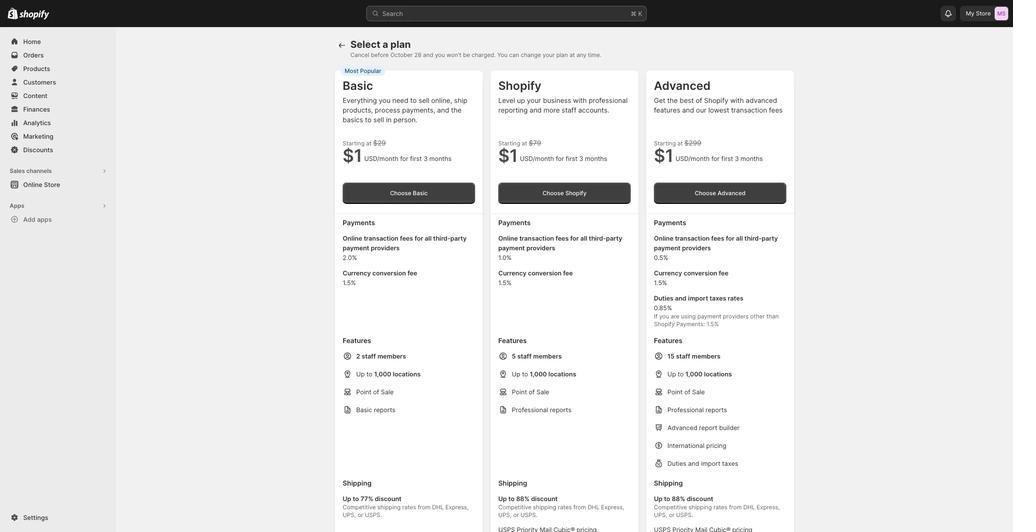 Task type: describe. For each thing, give the bounding box(es) containing it.
list containing 15 staff members
[[654, 351, 786, 471]]

from for advanced
[[729, 504, 742, 511]]

add apps button
[[6, 213, 110, 226]]

discount inside 'up to 77% discount competitive shipping rates from dhl express, ups, or usps.'
[[375, 495, 401, 503]]

my
[[966, 10, 975, 17]]

choose shopify link
[[498, 183, 631, 204]]

finances
[[23, 105, 50, 113]]

1 features from the left
[[343, 336, 371, 345]]

or inside 'up to 77% discount competitive shipping rates from dhl express, ups, or usps.'
[[358, 511, 363, 519]]

shipping for advanced
[[689, 504, 712, 511]]

usd/month for basic
[[364, 155, 398, 162]]

from inside 'up to 77% discount competitive shipping rates from dhl express, ups, or usps.'
[[418, 504, 431, 511]]

express, for shopify
[[601, 504, 624, 511]]

apps
[[37, 216, 52, 223]]

1 vertical spatial basic
[[413, 189, 428, 197]]

your inside the select a plan cancel before october 28 and you won't be charged. you can change your plan at any time.
[[543, 51, 555, 58]]

all for shopify
[[580, 234, 587, 242]]

0 horizontal spatial sell
[[373, 116, 384, 124]]

usps. for advanced
[[676, 511, 693, 519]]

currency for shopify
[[498, 269, 527, 277]]

competitive inside 'up to 77% discount competitive shipping rates from dhl express, ups, or usps.'
[[343, 504, 376, 511]]

discounts
[[23, 146, 53, 154]]

with inside "advanced get the best of shopify with advanced features and our lowest transaction fees"
[[730, 96, 744, 104]]

store for online store
[[44, 181, 60, 189]]

1 up to 1,000 locations from the left
[[356, 370, 421, 378]]

and inside the select a plan cancel before october 28 and you won't be charged. you can change your plan at any time.
[[423, 51, 433, 58]]

you
[[497, 51, 508, 58]]

products
[[23, 65, 50, 73]]

for inside starting at $299 $1 usd/month for first 3 months
[[712, 155, 720, 162]]

most popular
[[345, 67, 381, 74]]

need
[[392, 96, 408, 104]]

customers link
[[6, 75, 110, 89]]

point of sale for shopify
[[512, 388, 549, 396]]

select a plan cancel before october 28 and you won't be charged. you can change your plan at any time.
[[350, 39, 602, 58]]

for inside online transaction fees for all third-party payment providers 2.0%
[[415, 234, 423, 242]]

if
[[654, 313, 658, 320]]

usd/month for shopify
[[520, 155, 554, 162]]

marketing link
[[6, 130, 110, 143]]

products,
[[343, 106, 373, 114]]

discounts link
[[6, 143, 110, 157]]

time.
[[588, 51, 602, 58]]

third- for advanced
[[745, 234, 762, 242]]

locations for shopify
[[549, 370, 576, 378]]

professional
[[589, 96, 628, 104]]

can
[[509, 51, 519, 58]]

1.0%
[[498, 254, 512, 262]]

currency for advanced
[[654, 269, 682, 277]]

apps
[[10, 202, 24, 209]]

usd/month for advanced
[[676, 155, 710, 162]]

up to 88% discount competitive shipping rates from dhl express, ups, or usps. for shopify
[[498, 495, 624, 519]]

before
[[371, 51, 389, 58]]

online transaction fees for all third-party payment providers 2.0%
[[343, 234, 467, 262]]

1 currency conversion fee 1.5% from the left
[[343, 269, 417, 287]]

0 vertical spatial sell
[[419, 96, 429, 104]]

usps. for shopify
[[521, 511, 538, 519]]

reports for shopify
[[550, 406, 571, 414]]

3 for shopify
[[579, 155, 583, 162]]

choose shopify
[[543, 189, 587, 197]]

and inside shopify level up your business with professional reporting and more staff accounts.
[[530, 106, 542, 114]]

1 horizontal spatial plan
[[556, 51, 568, 58]]

0.5%
[[654, 254, 668, 262]]

0 horizontal spatial shopify image
[[8, 8, 18, 19]]

add
[[23, 216, 35, 223]]

payment for 0.5%
[[654, 244, 681, 252]]

or for shopify
[[513, 511, 519, 519]]

transaction for online transaction fees for all third-party payment providers 0.5%
[[675, 234, 710, 242]]

duties for duties and import taxes rates 0.85% if you are using payment providers other than shopify payments: 1.5%
[[654, 294, 674, 302]]

basic for basic everything you need to sell online, ship products, process payments, and the basics to sell in person.
[[343, 79, 373, 93]]

advanced get the best of shopify with advanced features and our lowest transaction fees
[[654, 79, 783, 114]]

features
[[654, 106, 680, 114]]

⌘ k
[[631, 10, 642, 17]]

popular
[[360, 67, 381, 74]]

with inside shopify level up your business with professional reporting and more staff accounts.
[[573, 96, 587, 104]]

1 shipping from the left
[[343, 479, 372, 487]]

online,
[[431, 96, 452, 104]]

up to 1,000 locations for shopify
[[512, 370, 576, 378]]

1 conversion from the left
[[372, 269, 406, 277]]

1.5% for online transaction fees for all third-party payment providers 1.0%
[[498, 279, 512, 287]]

up to 1,000 locations for advanced
[[668, 370, 732, 378]]

of inside "advanced get the best of shopify with advanced features and our lowest transaction fees"
[[696, 96, 702, 104]]

1 sale from the left
[[381, 388, 394, 396]]

my store image
[[995, 7, 1008, 20]]

international
[[668, 442, 705, 450]]

home link
[[6, 35, 110, 48]]

duties for duties and import taxes
[[668, 460, 686, 467]]

$29
[[373, 139, 386, 147]]

choose for advanced
[[695, 189, 716, 197]]

dhl for shopify
[[588, 504, 600, 511]]

28
[[414, 51, 421, 58]]

finances link
[[6, 102, 110, 116]]

dhl inside 'up to 77% discount competitive shipping rates from dhl express, ups, or usps.'
[[432, 504, 444, 511]]

reports for advanced
[[706, 406, 727, 414]]

professional for advanced
[[668, 406, 704, 414]]

change
[[521, 51, 541, 58]]

1,000 for shopify
[[530, 370, 547, 378]]

advanced for advanced report builder
[[668, 424, 697, 432]]

$299
[[685, 139, 701, 147]]

online for online transaction fees for all third-party payment providers 0.5%
[[654, 234, 674, 242]]

advanced
[[746, 96, 777, 104]]

discount for shopify
[[531, 495, 558, 503]]

reporting
[[498, 106, 528, 114]]

providers inside duties and import taxes rates 0.85% if you are using payment providers other than shopify payments: 1.5%
[[723, 313, 749, 320]]

list containing 5 staff members
[[498, 351, 631, 471]]

from for shopify
[[573, 504, 586, 511]]

at for basic
[[366, 140, 372, 147]]

locations for advanced
[[704, 370, 732, 378]]

first for advanced
[[722, 155, 733, 162]]

ups, for shopify
[[498, 511, 512, 519]]

online for online store
[[23, 181, 42, 189]]

and down international pricing in the right bottom of the page
[[688, 460, 699, 467]]

shipping for shopify
[[498, 479, 527, 487]]

providers for 0.5%
[[682, 244, 711, 252]]

payment for 1.0%
[[498, 244, 525, 252]]

analytics link
[[6, 116, 110, 130]]

payments,
[[402, 106, 435, 114]]

15 staff members
[[668, 352, 721, 360]]

apps button
[[6, 199, 110, 213]]

up to 88% discount list for advanced
[[654, 494, 786, 532]]

online store link
[[6, 178, 110, 191]]

everything
[[343, 96, 377, 104]]

1 reports from the left
[[374, 406, 395, 414]]

starting at $299 $1 usd/month for first 3 months
[[654, 139, 763, 166]]

basics
[[343, 116, 363, 124]]

any
[[577, 51, 586, 58]]

all for advanced
[[736, 234, 743, 242]]

$1 for advanced
[[654, 145, 674, 166]]

0 horizontal spatial plan
[[390, 39, 411, 50]]

accounts.
[[578, 106, 609, 114]]

advanced inside choose advanced link
[[718, 189, 746, 197]]

select
[[350, 39, 380, 50]]

online transaction fees for all third-party payment providers 0.5%
[[654, 234, 778, 262]]

at inside the select a plan cancel before october 28 and you won't be charged. you can change your plan at any time.
[[570, 51, 575, 58]]

than
[[767, 313, 779, 320]]

content
[[23, 92, 47, 100]]

usps. inside 'up to 77% discount competitive shipping rates from dhl express, ups, or usps.'
[[365, 511, 382, 519]]

advanced report builder
[[668, 424, 740, 432]]

3 for basic
[[424, 155, 428, 162]]

5
[[512, 352, 516, 360]]

customers
[[23, 78, 56, 86]]

staff for online transaction fees for all third-party payment providers 0.5%
[[676, 352, 690, 360]]

members for advanced
[[692, 352, 721, 360]]

transaction for online transaction fees for all third-party payment providers 2.0%
[[364, 234, 398, 242]]

staff for online transaction fees for all third-party payment providers 1.0%
[[517, 352, 532, 360]]

$1 for basic
[[343, 145, 362, 166]]

point for shopify
[[512, 388, 527, 396]]

sales
[[10, 167, 25, 175]]

basic everything you need to sell online, ship products, process payments, and the basics to sell in person.
[[343, 79, 467, 124]]

competitive for advanced
[[654, 504, 687, 511]]

months for basic
[[429, 155, 452, 162]]

transaction inside "advanced get the best of shopify with advanced features and our lowest transaction fees"
[[731, 106, 767, 114]]

in
[[386, 116, 392, 124]]

taxes for duties and import taxes
[[722, 460, 738, 467]]

k
[[638, 10, 642, 17]]

up
[[517, 96, 525, 104]]

report
[[699, 424, 717, 432]]

and inside basic everything you need to sell online, ship products, process payments, and the basics to sell in person.
[[437, 106, 449, 114]]

orders link
[[6, 48, 110, 62]]

taxes for duties and import taxes rates 0.85% if you are using payment providers other than shopify payments: 1.5%
[[710, 294, 726, 302]]

1 members from the left
[[377, 352, 406, 360]]

starting at $79 $1 usd/month for first 3 months
[[498, 139, 607, 166]]

$79
[[529, 139, 541, 147]]

third- inside online transaction fees for all third-party payment providers 2.0%
[[433, 234, 450, 242]]

a
[[383, 39, 388, 50]]

online store button
[[0, 178, 116, 191]]

payment inside duties and import taxes rates 0.85% if you are using payment providers other than shopify payments: 1.5%
[[698, 313, 721, 320]]

starting at $29 $1 usd/month for first 3 months
[[343, 139, 452, 166]]

basic for basic reports
[[356, 406, 372, 414]]

choose basic
[[390, 189, 428, 197]]

other
[[750, 313, 765, 320]]

for inside starting at $29 $1 usd/month for first 3 months
[[400, 155, 408, 162]]

fees inside "advanced get the best of shopify with advanced features and our lowest transaction fees"
[[769, 106, 783, 114]]

or for advanced
[[669, 511, 675, 519]]

2.0%
[[343, 254, 357, 262]]

be
[[463, 51, 470, 58]]

sale for shopify
[[537, 388, 549, 396]]

advanced for advanced get the best of shopify with advanced features and our lowest transaction fees
[[654, 79, 711, 93]]

my store
[[966, 10, 991, 17]]

rates inside 'up to 77% discount competitive shipping rates from dhl express, ups, or usps.'
[[402, 504, 416, 511]]

features for shopify
[[498, 336, 527, 345]]

point of sale for advanced
[[668, 388, 705, 396]]

ups, inside 'up to 77% discount competitive shipping rates from dhl express, ups, or usps.'
[[343, 511, 356, 519]]

starting for advanced
[[654, 140, 676, 147]]

staff for online transaction fees for all third-party payment providers 2.0%
[[362, 352, 376, 360]]



Task type: locate. For each thing, give the bounding box(es) containing it.
1 ups, from the left
[[343, 511, 356, 519]]

0 horizontal spatial up to 1,000 locations
[[356, 370, 421, 378]]

0 vertical spatial basic
[[343, 79, 373, 93]]

1 payments from the left
[[343, 218, 375, 227]]

1 horizontal spatial you
[[435, 51, 445, 58]]

1 horizontal spatial currency conversion fee 1.5%
[[498, 269, 573, 287]]

0 horizontal spatial competitive
[[343, 504, 376, 511]]

3 starting from the left
[[654, 140, 676, 147]]

1 dhl from the left
[[432, 504, 444, 511]]

staff
[[562, 106, 576, 114], [362, 352, 376, 360], [517, 352, 532, 360], [676, 352, 690, 360]]

1 fee from the left
[[408, 269, 417, 277]]

1 horizontal spatial third-
[[589, 234, 606, 242]]

1 party from the left
[[450, 234, 467, 242]]

1 horizontal spatial discount
[[531, 495, 558, 503]]

usps.
[[365, 511, 382, 519], [521, 511, 538, 519], [676, 511, 693, 519]]

2 fee from the left
[[563, 269, 573, 277]]

fees inside online transaction fees for all third-party payment providers 0.5%
[[711, 234, 724, 242]]

you
[[435, 51, 445, 58], [379, 96, 390, 104], [659, 313, 669, 320]]

you left won't
[[435, 51, 445, 58]]

advanced down starting at $299 $1 usd/month for first 3 months
[[718, 189, 746, 197]]

the down ship
[[451, 106, 462, 114]]

3 for advanced
[[735, 155, 739, 162]]

0 vertical spatial your
[[543, 51, 555, 58]]

of for online transaction fees for all third-party payment providers 1.0%
[[529, 388, 535, 396]]

3 1,000 from the left
[[686, 370, 703, 378]]

1 horizontal spatial store
[[976, 10, 991, 17]]

conversion down online transaction fees for all third-party payment providers 0.5%
[[684, 269, 717, 277]]

0 vertical spatial the
[[667, 96, 678, 104]]

2 horizontal spatial express,
[[757, 504, 780, 511]]

2
[[356, 352, 360, 360]]

1.5% down 0.5%
[[654, 279, 667, 287]]

first up choose basic
[[410, 155, 422, 162]]

for inside online transaction fees for all third-party payment providers 0.5%
[[726, 234, 735, 242]]

1 professional reports from the left
[[512, 406, 571, 414]]

88% for advanced
[[672, 495, 685, 503]]

plan
[[390, 39, 411, 50], [556, 51, 568, 58]]

taxes inside list
[[722, 460, 738, 467]]

currency conversion fee 1.5% down 0.5%
[[654, 269, 729, 287]]

3 $1 from the left
[[654, 145, 674, 166]]

3 sale from the left
[[692, 388, 705, 396]]

payment up payments:
[[698, 313, 721, 320]]

features for advanced
[[654, 336, 683, 345]]

first for basic
[[410, 155, 422, 162]]

3 dhl from the left
[[743, 504, 755, 511]]

international pricing
[[668, 442, 727, 450]]

point down 15
[[668, 388, 683, 396]]

online store
[[23, 181, 60, 189]]

1 horizontal spatial usps.
[[521, 511, 538, 519]]

usd/month inside starting at $299 $1 usd/month for first 3 months
[[676, 155, 710, 162]]

1 horizontal spatial $1
[[498, 145, 518, 166]]

$1 inside starting at $79 $1 usd/month for first 3 months
[[498, 145, 518, 166]]

2 point from the left
[[512, 388, 527, 396]]

starting for basic
[[343, 140, 365, 147]]

3 inside starting at $29 $1 usd/month for first 3 months
[[424, 155, 428, 162]]

ups,
[[343, 511, 356, 519], [498, 511, 512, 519], [654, 511, 667, 519]]

months up choose basic link
[[429, 155, 452, 162]]

or
[[358, 511, 363, 519], [513, 511, 519, 519], [669, 511, 675, 519]]

currency down 0.5%
[[654, 269, 682, 277]]

party inside online transaction fees for all third-party payment providers 1.0%
[[606, 234, 622, 242]]

payment inside online transaction fees for all third-party payment providers 2.0%
[[343, 244, 369, 252]]

taxes inside duties and import taxes rates 0.85% if you are using payment providers other than shopify payments: 1.5%
[[710, 294, 726, 302]]

1 vertical spatial the
[[451, 106, 462, 114]]

first inside starting at $29 $1 usd/month for first 3 months
[[410, 155, 422, 162]]

sell
[[419, 96, 429, 104], [373, 116, 384, 124]]

1 choose from the left
[[390, 189, 411, 197]]

1 88% from the left
[[516, 495, 530, 503]]

sale
[[381, 388, 394, 396], [537, 388, 549, 396], [692, 388, 705, 396]]

3 first from the left
[[722, 155, 733, 162]]

online inside "link"
[[23, 181, 42, 189]]

at left $299
[[678, 140, 683, 147]]

0 horizontal spatial members
[[377, 352, 406, 360]]

members right 2
[[377, 352, 406, 360]]

2 choose from the left
[[543, 189, 564, 197]]

2 vertical spatial advanced
[[668, 424, 697, 432]]

2 horizontal spatial 1,000
[[686, 370, 703, 378]]

express,
[[445, 504, 469, 511], [601, 504, 624, 511], [757, 504, 780, 511]]

1 months from the left
[[429, 155, 452, 162]]

transaction for online transaction fees for all third-party payment providers 1.0%
[[519, 234, 554, 242]]

0 horizontal spatial up to 88% discount list
[[498, 494, 631, 532]]

1 shipping from the left
[[377, 504, 401, 511]]

dhl for advanced
[[743, 504, 755, 511]]

2 shipping from the left
[[533, 504, 556, 511]]

2 horizontal spatial shipping
[[654, 479, 683, 487]]

and
[[423, 51, 433, 58], [437, 106, 449, 114], [530, 106, 542, 114], [682, 106, 694, 114], [675, 294, 687, 302], [688, 460, 699, 467]]

choose inside choose advanced link
[[695, 189, 716, 197]]

staff right 2
[[362, 352, 376, 360]]

1 up to 88% discount competitive shipping rates from dhl express, ups, or usps. from the left
[[498, 495, 624, 519]]

0 vertical spatial import
[[688, 294, 708, 302]]

of down '5 staff members'
[[529, 388, 535, 396]]

2 3 from the left
[[579, 155, 583, 162]]

sales channels
[[10, 167, 52, 175]]

store down sales channels button
[[44, 181, 60, 189]]

plan left any
[[556, 51, 568, 58]]

locations down '5 staff members'
[[549, 370, 576, 378]]

import down pricing
[[701, 460, 720, 467]]

2 dhl from the left
[[588, 504, 600, 511]]

3 up choose advanced
[[735, 155, 739, 162]]

you up process
[[379, 96, 390, 104]]

up to 77% discount competitive shipping rates from dhl express, ups, or usps.
[[343, 495, 469, 519]]

3 payments from the left
[[654, 218, 686, 227]]

3 usd/month from the left
[[676, 155, 710, 162]]

1 horizontal spatial features
[[498, 336, 527, 345]]

2 horizontal spatial usd/month
[[676, 155, 710, 162]]

party
[[450, 234, 467, 242], [606, 234, 622, 242], [762, 234, 778, 242]]

0 horizontal spatial express,
[[445, 504, 469, 511]]

3 from from the left
[[729, 504, 742, 511]]

dhl
[[432, 504, 444, 511], [588, 504, 600, 511], [743, 504, 755, 511]]

most
[[345, 67, 359, 74]]

1 horizontal spatial shipping
[[533, 504, 556, 511]]

2 sale from the left
[[537, 388, 549, 396]]

first inside starting at $299 $1 usd/month for first 3 months
[[722, 155, 733, 162]]

2 conversion from the left
[[528, 269, 562, 277]]

professional reports for advanced
[[668, 406, 727, 414]]

1 vertical spatial taxes
[[722, 460, 738, 467]]

best
[[680, 96, 694, 104]]

starting down basics
[[343, 140, 365, 147]]

party for advanced
[[762, 234, 778, 242]]

fees inside online transaction fees for all third-party payment providers 2.0%
[[400, 234, 413, 242]]

3 3 from the left
[[735, 155, 739, 162]]

third- for shopify
[[589, 234, 606, 242]]

3 conversion from the left
[[684, 269, 717, 277]]

up to 88% discount competitive shipping rates from dhl express, ups, or usps. for advanced
[[654, 495, 780, 519]]

3 usps. from the left
[[676, 511, 693, 519]]

plan up october
[[390, 39, 411, 50]]

builder
[[719, 424, 740, 432]]

2 horizontal spatial discount
[[687, 495, 713, 503]]

2 from from the left
[[573, 504, 586, 511]]

1.5% for online transaction fees for all third-party payment providers 2.0%
[[343, 279, 356, 287]]

1 horizontal spatial locations
[[549, 370, 576, 378]]

months inside starting at $299 $1 usd/month for first 3 months
[[741, 155, 763, 162]]

sale up the basic reports
[[381, 388, 394, 396]]

advanced up best
[[654, 79, 711, 93]]

2 locations from the left
[[549, 370, 576, 378]]

3 months from the left
[[741, 155, 763, 162]]

currency down 2.0%
[[343, 269, 371, 277]]

and up are
[[675, 294, 687, 302]]

1.5% down '1.0%'
[[498, 279, 512, 287]]

88% for shopify
[[516, 495, 530, 503]]

2 horizontal spatial currency
[[654, 269, 682, 277]]

payments:
[[676, 320, 705, 328]]

2 horizontal spatial locations
[[704, 370, 732, 378]]

fee down online transaction fees for all third-party payment providers 1.0%
[[563, 269, 573, 277]]

2 professional from the left
[[668, 406, 704, 414]]

1 horizontal spatial shopify image
[[19, 10, 49, 20]]

1,000
[[374, 370, 391, 378], [530, 370, 547, 378], [686, 370, 703, 378]]

3 features from the left
[[654, 336, 683, 345]]

members for shopify
[[533, 352, 562, 360]]

features up 15
[[654, 336, 683, 345]]

sell left in
[[373, 116, 384, 124]]

1.5% down 2.0%
[[343, 279, 356, 287]]

3 express, from the left
[[757, 504, 780, 511]]

2 members from the left
[[533, 352, 562, 360]]

1 horizontal spatial 3
[[579, 155, 583, 162]]

members right 15
[[692, 352, 721, 360]]

0 horizontal spatial your
[[527, 96, 541, 104]]

third- inside online transaction fees for all third-party payment providers 1.0%
[[589, 234, 606, 242]]

0 horizontal spatial point of sale
[[356, 388, 394, 396]]

with up accounts.
[[573, 96, 587, 104]]

starting left $299
[[654, 140, 676, 147]]

basic reports
[[356, 406, 395, 414]]

get
[[654, 96, 665, 104]]

0 horizontal spatial point
[[356, 388, 371, 396]]

0 horizontal spatial reports
[[374, 406, 395, 414]]

starting inside starting at $299 $1 usd/month for first 3 months
[[654, 140, 676, 147]]

payment up 0.5%
[[654, 244, 681, 252]]

3 all from the left
[[736, 234, 743, 242]]

shopify inside shopify level up your business with professional reporting and more staff accounts.
[[498, 79, 541, 93]]

our
[[696, 106, 707, 114]]

more
[[544, 106, 560, 114]]

all
[[425, 234, 432, 242], [580, 234, 587, 242], [736, 234, 743, 242]]

sell up payments,
[[419, 96, 429, 104]]

0 horizontal spatial all
[[425, 234, 432, 242]]

0 horizontal spatial choose
[[390, 189, 411, 197]]

point up the basic reports
[[356, 388, 371, 396]]

choose inside choose shopify link
[[543, 189, 564, 197]]

0 horizontal spatial discount
[[375, 495, 401, 503]]

fee for advanced
[[719, 269, 729, 277]]

at inside starting at $29 $1 usd/month for first 3 months
[[366, 140, 372, 147]]

fees down choose shopify link
[[556, 234, 569, 242]]

of down 15 staff members at the bottom right
[[684, 388, 691, 396]]

settings link
[[6, 511, 110, 524]]

3 locations from the left
[[704, 370, 732, 378]]

2 point of sale from the left
[[512, 388, 549, 396]]

conversion for shopify
[[528, 269, 562, 277]]

fee for shopify
[[563, 269, 573, 277]]

list
[[343, 233, 475, 328], [498, 233, 631, 328], [654, 233, 786, 328], [343, 351, 475, 471], [498, 351, 631, 471], [654, 351, 786, 471]]

1,000 down 15 staff members at the bottom right
[[686, 370, 703, 378]]

months for shopify
[[585, 155, 607, 162]]

2 horizontal spatial sale
[[692, 388, 705, 396]]

for up choose shopify
[[556, 155, 564, 162]]

2 horizontal spatial up to 1,000 locations
[[668, 370, 732, 378]]

process
[[375, 106, 400, 114]]

$1 inside starting at $29 $1 usd/month for first 3 months
[[343, 145, 362, 166]]

1 point of sale from the left
[[356, 388, 394, 396]]

usd/month down $79
[[520, 155, 554, 162]]

all inside online transaction fees for all third-party payment providers 0.5%
[[736, 234, 743, 242]]

2 discount from the left
[[531, 495, 558, 503]]

0 horizontal spatial fee
[[408, 269, 417, 277]]

and left more
[[530, 106, 542, 114]]

starting left $79
[[498, 140, 520, 147]]

1 point from the left
[[356, 388, 371, 396]]

first for shopify
[[566, 155, 578, 162]]

your inside shopify level up your business with professional reporting and more staff accounts.
[[527, 96, 541, 104]]

3 point of sale from the left
[[668, 388, 705, 396]]

sale for advanced
[[692, 388, 705, 396]]

at left any
[[570, 51, 575, 58]]

1 1,000 from the left
[[374, 370, 391, 378]]

2 all from the left
[[580, 234, 587, 242]]

shipping for advanced
[[654, 479, 683, 487]]

88%
[[516, 495, 530, 503], [672, 495, 685, 503]]

0 vertical spatial duties
[[654, 294, 674, 302]]

1 horizontal spatial professional
[[668, 406, 704, 414]]

the inside basic everything you need to sell online, ship products, process payments, and the basics to sell in person.
[[451, 106, 462, 114]]

3 competitive from the left
[[654, 504, 687, 511]]

of for online transaction fees for all third-party payment providers 2.0%
[[373, 388, 379, 396]]

2 horizontal spatial all
[[736, 234, 743, 242]]

payment up 2.0%
[[343, 244, 369, 252]]

usd/month down $299
[[676, 155, 710, 162]]

choose inside choose basic link
[[390, 189, 411, 197]]

3 reports from the left
[[706, 406, 727, 414]]

ups, for advanced
[[654, 511, 667, 519]]

advanced inside "advanced get the best of shopify with advanced features and our lowest transaction fees"
[[654, 79, 711, 93]]

import up the using
[[688, 294, 708, 302]]

1 horizontal spatial first
[[566, 155, 578, 162]]

0 horizontal spatial usps.
[[365, 511, 382, 519]]

point
[[356, 388, 371, 396], [512, 388, 527, 396], [668, 388, 683, 396]]

up to 88% discount list for shopify
[[498, 494, 631, 532]]

choose down starting at $299 $1 usd/month for first 3 months
[[695, 189, 716, 197]]

features up 2
[[343, 336, 371, 345]]

1 with from the left
[[573, 96, 587, 104]]

fees down choose basic link
[[400, 234, 413, 242]]

months up choose advanced
[[741, 155, 763, 162]]

sale down '5 staff members'
[[537, 388, 549, 396]]

list containing 2 staff members
[[343, 351, 475, 471]]

providers inside online transaction fees for all third-party payment providers 2.0%
[[371, 244, 400, 252]]

months inside starting at $79 $1 usd/month for first 3 months
[[585, 155, 607, 162]]

professional for shopify
[[512, 406, 548, 414]]

3 members from the left
[[692, 352, 721, 360]]

2 up to 88% discount list from the left
[[654, 494, 786, 532]]

1 starting from the left
[[343, 140, 365, 147]]

for inside online transaction fees for all third-party payment providers 1.0%
[[570, 234, 579, 242]]

marketing
[[23, 132, 53, 140]]

1 usps. from the left
[[365, 511, 382, 519]]

discount for advanced
[[687, 495, 713, 503]]

first up choose advanced
[[722, 155, 733, 162]]

payment for 2.0%
[[343, 244, 369, 252]]

1.5% for online transaction fees for all third-party payment providers 0.5%
[[654, 279, 667, 287]]

shopify inside duties and import taxes rates 0.85% if you are using payment providers other than shopify payments: 1.5%
[[654, 320, 675, 328]]

3 ups, from the left
[[654, 511, 667, 519]]

1 vertical spatial advanced
[[718, 189, 746, 197]]

choose advanced
[[695, 189, 746, 197]]

up to 1,000 locations down 15 staff members at the bottom right
[[668, 370, 732, 378]]

payment up '1.0%'
[[498, 244, 525, 252]]

and inside duties and import taxes rates 0.85% if you are using payment providers other than shopify payments: 1.5%
[[675, 294, 687, 302]]

2 first from the left
[[566, 155, 578, 162]]

point of sale
[[356, 388, 394, 396], [512, 388, 549, 396], [668, 388, 705, 396]]

2 horizontal spatial starting
[[654, 140, 676, 147]]

online for online transaction fees for all third-party payment providers 1.0%
[[498, 234, 518, 242]]

fee down online transaction fees for all third-party payment providers 2.0%
[[408, 269, 417, 277]]

at inside starting at $79 $1 usd/month for first 3 months
[[522, 140, 527, 147]]

2 months from the left
[[585, 155, 607, 162]]

for up choose advanced
[[712, 155, 720, 162]]

3 third- from the left
[[745, 234, 762, 242]]

search
[[382, 10, 403, 17]]

person.
[[394, 116, 418, 124]]

and inside "advanced get the best of shopify with advanced features and our lowest transaction fees"
[[682, 106, 694, 114]]

1 horizontal spatial sale
[[537, 388, 549, 396]]

0 horizontal spatial 3
[[424, 155, 428, 162]]

0 horizontal spatial months
[[429, 155, 452, 162]]

payment inside online transaction fees for all third-party payment providers 0.5%
[[654, 244, 681, 252]]

first
[[410, 155, 422, 162], [566, 155, 578, 162], [722, 155, 733, 162]]

1 horizontal spatial ups,
[[498, 511, 512, 519]]

at for advanced
[[678, 140, 683, 147]]

0 horizontal spatial party
[[450, 234, 467, 242]]

2 horizontal spatial dhl
[[743, 504, 755, 511]]

duties inside duties and import taxes rates 0.85% if you are using payment providers other than shopify payments: 1.5%
[[654, 294, 674, 302]]

october
[[390, 51, 413, 58]]

staff inside shopify level up your business with professional reporting and more staff accounts.
[[562, 106, 576, 114]]

point of sale up the basic reports
[[356, 388, 394, 396]]

0 horizontal spatial the
[[451, 106, 462, 114]]

months inside starting at $29 $1 usd/month for first 3 months
[[429, 155, 452, 162]]

rates
[[728, 294, 743, 302], [402, 504, 416, 511], [558, 504, 572, 511], [714, 504, 728, 511]]

and right 28
[[423, 51, 433, 58]]

2 with from the left
[[730, 96, 744, 104]]

professional reports for shopify
[[512, 406, 571, 414]]

2 horizontal spatial months
[[741, 155, 763, 162]]

months up choose shopify
[[585, 155, 607, 162]]

taxes
[[710, 294, 726, 302], [722, 460, 738, 467]]

3 shipping from the left
[[654, 479, 683, 487]]

currency down '1.0%'
[[498, 269, 527, 277]]

currency conversion fee 1.5%
[[343, 269, 417, 287], [498, 269, 573, 287], [654, 269, 729, 287]]

choose advanced link
[[654, 183, 786, 204]]

from
[[418, 504, 431, 511], [573, 504, 586, 511], [729, 504, 742, 511]]

members right 5
[[533, 352, 562, 360]]

3 discount from the left
[[687, 495, 713, 503]]

2 usps. from the left
[[521, 511, 538, 519]]

1 3 from the left
[[424, 155, 428, 162]]

products link
[[6, 62, 110, 75]]

duties down international
[[668, 460, 686, 467]]

at left $79
[[522, 140, 527, 147]]

for down choose basic link
[[415, 234, 423, 242]]

cancel
[[350, 51, 369, 58]]

1.5% right payments:
[[707, 320, 719, 328]]

0 vertical spatial store
[[976, 10, 991, 17]]

professional reports
[[512, 406, 571, 414], [668, 406, 727, 414]]

advanced
[[654, 79, 711, 93], [718, 189, 746, 197], [668, 424, 697, 432]]

third- inside online transaction fees for all third-party payment providers 0.5%
[[745, 234, 762, 242]]

at left $29
[[366, 140, 372, 147]]

starting inside starting at $29 $1 usd/month for first 3 months
[[343, 140, 365, 147]]

currency conversion fee 1.5% for shopify
[[498, 269, 573, 287]]

3 fee from the left
[[719, 269, 729, 277]]

2 horizontal spatial choose
[[695, 189, 716, 197]]

2 horizontal spatial competitive
[[654, 504, 687, 511]]

3 shipping from the left
[[689, 504, 712, 511]]

2 horizontal spatial 3
[[735, 155, 739, 162]]

duties and import taxes
[[668, 460, 738, 467]]

the up features
[[667, 96, 678, 104]]

of
[[696, 96, 702, 104], [373, 388, 379, 396], [529, 388, 535, 396], [684, 388, 691, 396]]

to inside 'up to 77% discount competitive shipping rates from dhl express, ups, or usps.'
[[353, 495, 359, 503]]

1,000 for advanced
[[686, 370, 703, 378]]

online down sales channels
[[23, 181, 42, 189]]

settings
[[23, 514, 48, 522]]

express, inside 'up to 77% discount competitive shipping rates from dhl express, ups, or usps.'
[[445, 504, 469, 511]]

providers for 2.0%
[[371, 244, 400, 252]]

duties and import taxes rates 0.85% if you are using payment providers other than shopify payments: 1.5%
[[654, 294, 779, 328]]

members
[[377, 352, 406, 360], [533, 352, 562, 360], [692, 352, 721, 360]]

0 horizontal spatial features
[[343, 336, 371, 345]]

1 horizontal spatial members
[[533, 352, 562, 360]]

all inside online transaction fees for all third-party payment providers 1.0%
[[580, 234, 587, 242]]

1 horizontal spatial usd/month
[[520, 155, 554, 162]]

import for duties and import taxes
[[701, 460, 720, 467]]

0 horizontal spatial first
[[410, 155, 422, 162]]

starting inside starting at $79 $1 usd/month for first 3 months
[[498, 140, 520, 147]]

up to 1,000 locations down 2 staff members
[[356, 370, 421, 378]]

3 currency from the left
[[654, 269, 682, 277]]

shopify down if
[[654, 320, 675, 328]]

3 choose from the left
[[695, 189, 716, 197]]

1 third- from the left
[[433, 234, 450, 242]]

0 horizontal spatial shipping
[[377, 504, 401, 511]]

usd/month inside starting at $79 $1 usd/month for first 3 months
[[520, 155, 554, 162]]

analytics
[[23, 119, 51, 127]]

3 or from the left
[[669, 511, 675, 519]]

1 horizontal spatial all
[[580, 234, 587, 242]]

sales channels button
[[6, 164, 110, 178]]

0 horizontal spatial from
[[418, 504, 431, 511]]

shopify up lowest
[[704, 96, 728, 104]]

2 shipping from the left
[[498, 479, 527, 487]]

charged.
[[472, 51, 496, 58]]

1 horizontal spatial conversion
[[528, 269, 562, 277]]

providers for 1.0%
[[527, 244, 555, 252]]

at for shopify
[[522, 140, 527, 147]]

providers inside online transaction fees for all third-party payment providers 0.5%
[[682, 244, 711, 252]]

2 currency from the left
[[498, 269, 527, 277]]

$1 for shopify
[[498, 145, 518, 166]]

1 vertical spatial plan
[[556, 51, 568, 58]]

0 horizontal spatial sale
[[381, 388, 394, 396]]

$1 left $299
[[654, 145, 674, 166]]

duties inside list
[[668, 460, 686, 467]]

1 usd/month from the left
[[364, 155, 398, 162]]

fees down advanced
[[769, 106, 783, 114]]

fees down choose advanced link
[[711, 234, 724, 242]]

import for duties and import taxes rates 0.85% if you are using payment providers other than shopify payments: 1.5%
[[688, 294, 708, 302]]

providers inside online transaction fees for all third-party payment providers 1.0%
[[527, 244, 555, 252]]

transaction inside online transaction fees for all third-party payment providers 1.0%
[[519, 234, 554, 242]]

staff right 5
[[517, 352, 532, 360]]

choose basic link
[[343, 183, 475, 204]]

point down 5
[[512, 388, 527, 396]]

1 horizontal spatial 1,000
[[530, 370, 547, 378]]

1 horizontal spatial up to 88% discount competitive shipping rates from dhl express, ups, or usps.
[[654, 495, 780, 519]]

online for online transaction fees for all third-party payment providers 2.0%
[[343, 234, 362, 242]]

months for advanced
[[741, 155, 763, 162]]

$1 inside starting at $299 $1 usd/month for first 3 months
[[654, 145, 674, 166]]

payments for shopify
[[498, 218, 531, 227]]

store for my store
[[976, 10, 991, 17]]

content link
[[6, 89, 110, 102]]

for inside starting at $79 $1 usd/month for first 3 months
[[556, 155, 564, 162]]

transaction inside online transaction fees for all third-party payment providers 0.5%
[[675, 234, 710, 242]]

1 professional from the left
[[512, 406, 548, 414]]

1 up to 88% discount list from the left
[[498, 494, 631, 532]]

1,000 down 2 staff members
[[374, 370, 391, 378]]

online inside online transaction fees for all third-party payment providers 1.0%
[[498, 234, 518, 242]]

business
[[543, 96, 571, 104]]

1,000 down '5 staff members'
[[530, 370, 547, 378]]

shopify down starting at $79 $1 usd/month for first 3 months
[[565, 189, 587, 197]]

you right if
[[659, 313, 669, 320]]

shopify image
[[8, 8, 18, 19], [19, 10, 49, 20]]

shopify inside "advanced get the best of shopify with advanced features and our lowest transaction fees"
[[704, 96, 728, 104]]

0 horizontal spatial usd/month
[[364, 155, 398, 162]]

77%
[[361, 495, 373, 503]]

professional
[[512, 406, 548, 414], [668, 406, 704, 414]]

2 horizontal spatial or
[[669, 511, 675, 519]]

conversion for advanced
[[684, 269, 717, 277]]

1 horizontal spatial choose
[[543, 189, 564, 197]]

payment inside online transaction fees for all third-party payment providers 1.0%
[[498, 244, 525, 252]]

2 competitive from the left
[[498, 504, 531, 511]]

2 1,000 from the left
[[530, 370, 547, 378]]

1 horizontal spatial your
[[543, 51, 555, 58]]

sale down 15 staff members at the bottom right
[[692, 388, 705, 396]]

all inside online transaction fees for all third-party payment providers 2.0%
[[425, 234, 432, 242]]

payments
[[343, 218, 375, 227], [498, 218, 531, 227], [654, 218, 686, 227]]

your right 'change'
[[543, 51, 555, 58]]

2 horizontal spatial conversion
[[684, 269, 717, 277]]

to
[[410, 96, 417, 104], [365, 116, 372, 124], [367, 370, 373, 378], [522, 370, 528, 378], [678, 370, 684, 378], [353, 495, 359, 503], [508, 495, 515, 503], [664, 495, 670, 503]]

2 usd/month from the left
[[520, 155, 554, 162]]

fees inside online transaction fees for all third-party payment providers 1.0%
[[556, 234, 569, 242]]

level
[[498, 96, 515, 104]]

party for shopify
[[606, 234, 622, 242]]

0 vertical spatial advanced
[[654, 79, 711, 93]]

for down choose shopify link
[[570, 234, 579, 242]]

the inside "advanced get the best of shopify with advanced features and our lowest transaction fees"
[[667, 96, 678, 104]]

1 locations from the left
[[393, 370, 421, 378]]

shopify
[[498, 79, 541, 93], [704, 96, 728, 104], [565, 189, 587, 197], [654, 320, 675, 328]]

locations
[[393, 370, 421, 378], [549, 370, 576, 378], [704, 370, 732, 378]]

$1 left $29
[[343, 145, 362, 166]]

starting for shopify
[[498, 140, 520, 147]]

1.5% inside duties and import taxes rates 0.85% if you are using payment providers other than shopify payments: 1.5%
[[707, 320, 719, 328]]

for
[[400, 155, 408, 162], [556, 155, 564, 162], [712, 155, 720, 162], [415, 234, 423, 242], [570, 234, 579, 242], [726, 234, 735, 242]]

1 horizontal spatial from
[[573, 504, 586, 511]]

import inside duties and import taxes rates 0.85% if you are using payment providers other than shopify payments: 1.5%
[[688, 294, 708, 302]]

1 horizontal spatial point
[[512, 388, 527, 396]]

fee down online transaction fees for all third-party payment providers 0.5%
[[719, 269, 729, 277]]

first up choose shopify
[[566, 155, 578, 162]]

at inside starting at $299 $1 usd/month for first 3 months
[[678, 140, 683, 147]]

staff right 15
[[676, 352, 690, 360]]

store inside "link"
[[44, 181, 60, 189]]

choose for shopify
[[543, 189, 564, 197]]

choose for basic
[[390, 189, 411, 197]]

you inside the select a plan cancel before october 28 and you won't be charged. you can change your plan at any time.
[[435, 51, 445, 58]]

express, for advanced
[[757, 504, 780, 511]]

competitive for shopify
[[498, 504, 531, 511]]

0 horizontal spatial dhl
[[432, 504, 444, 511]]

1 horizontal spatial fee
[[563, 269, 573, 277]]

3 inside starting at $79 $1 usd/month for first 3 months
[[579, 155, 583, 162]]

2 horizontal spatial currency conversion fee 1.5%
[[654, 269, 729, 287]]

3
[[424, 155, 428, 162], [579, 155, 583, 162], [735, 155, 739, 162]]

⌘
[[631, 10, 637, 17]]

usd/month down $29
[[364, 155, 398, 162]]

2 reports from the left
[[550, 406, 571, 414]]

online up '1.0%'
[[498, 234, 518, 242]]

rates inside duties and import taxes rates 0.85% if you are using payment providers other than shopify payments: 1.5%
[[728, 294, 743, 302]]

shopify up up
[[498, 79, 541, 93]]

0 horizontal spatial starting
[[343, 140, 365, 147]]

you inside basic everything you need to sell online, ship products, process payments, and the basics to sell in person.
[[379, 96, 390, 104]]

shipping inside 'up to 77% discount competitive shipping rates from dhl express, ups, or usps.'
[[377, 504, 401, 511]]

1 vertical spatial you
[[379, 96, 390, 104]]

2 third- from the left
[[589, 234, 606, 242]]

point for advanced
[[668, 388, 683, 396]]

1 horizontal spatial dhl
[[588, 504, 600, 511]]

fees for online transaction fees for all third-party payment providers 1.0%
[[556, 234, 569, 242]]

2 currency conversion fee 1.5% from the left
[[498, 269, 573, 287]]

1 first from the left
[[410, 155, 422, 162]]

1 vertical spatial import
[[701, 460, 720, 467]]

2 features from the left
[[498, 336, 527, 345]]

party inside online transaction fees for all third-party payment providers 2.0%
[[450, 234, 467, 242]]

using
[[681, 313, 696, 320]]

usd/month inside starting at $29 $1 usd/month for first 3 months
[[364, 155, 398, 162]]

1 or from the left
[[358, 511, 363, 519]]

shopify level up your business with professional reporting and more staff accounts.
[[498, 79, 628, 114]]

basic inside basic everything you need to sell online, ship products, process payments, and the basics to sell in person.
[[343, 79, 373, 93]]

home
[[23, 38, 41, 45]]

1 all from the left
[[425, 234, 432, 242]]

0 horizontal spatial 1,000
[[374, 370, 391, 378]]

up to 88% discount list
[[498, 494, 631, 532], [654, 494, 786, 532]]

1 horizontal spatial point of sale
[[512, 388, 549, 396]]

2 express, from the left
[[601, 504, 624, 511]]

0 horizontal spatial currency conversion fee 1.5%
[[343, 269, 417, 287]]

2 horizontal spatial features
[[654, 336, 683, 345]]

0 horizontal spatial up to 88% discount competitive shipping rates from dhl express, ups, or usps.
[[498, 495, 624, 519]]

1 discount from the left
[[375, 495, 401, 503]]

2 professional reports from the left
[[668, 406, 727, 414]]

3 currency conversion fee 1.5% from the left
[[654, 269, 729, 287]]

fees for online transaction fees for all third-party payment providers 2.0%
[[400, 234, 413, 242]]

3 up choose basic
[[424, 155, 428, 162]]

pricing
[[706, 442, 727, 450]]

2 88% from the left
[[672, 495, 685, 503]]

payments up '1.0%'
[[498, 218, 531, 227]]

1 currency from the left
[[343, 269, 371, 277]]

2 horizontal spatial ups,
[[654, 511, 667, 519]]

1 express, from the left
[[445, 504, 469, 511]]

transaction inside online transaction fees for all third-party payment providers 2.0%
[[364, 234, 398, 242]]

payments for advanced
[[654, 218, 686, 227]]

2 ups, from the left
[[498, 511, 512, 519]]

online inside online transaction fees for all third-party payment providers 2.0%
[[343, 234, 362, 242]]

online inside online transaction fees for all third-party payment providers 0.5%
[[654, 234, 674, 242]]

1.5%
[[343, 279, 356, 287], [498, 279, 512, 287], [654, 279, 667, 287], [707, 320, 719, 328]]

point of sale down 15 staff members at the bottom right
[[668, 388, 705, 396]]

party inside online transaction fees for all third-party payment providers 0.5%
[[762, 234, 778, 242]]

online transaction fees for all third-party payment providers 1.0%
[[498, 234, 622, 262]]

first inside starting at $79 $1 usd/month for first 3 months
[[566, 155, 578, 162]]

you inside duties and import taxes rates 0.85% if you are using payment providers other than shopify payments: 1.5%
[[659, 313, 669, 320]]

for down choose advanced link
[[726, 234, 735, 242]]

2 payments from the left
[[498, 218, 531, 227]]

fees for online transaction fees for all third-party payment providers 0.5%
[[711, 234, 724, 242]]

store right my
[[976, 10, 991, 17]]

up inside 'up to 77% discount competitive shipping rates from dhl express, ups, or usps.'
[[343, 495, 351, 503]]

are
[[671, 313, 680, 320]]

0 vertical spatial plan
[[390, 39, 411, 50]]

1 horizontal spatial with
[[730, 96, 744, 104]]

point of sale down '5 staff members'
[[512, 388, 549, 396]]



Task type: vqa. For each thing, say whether or not it's contained in the screenshot.
the Unsaved changes
no



